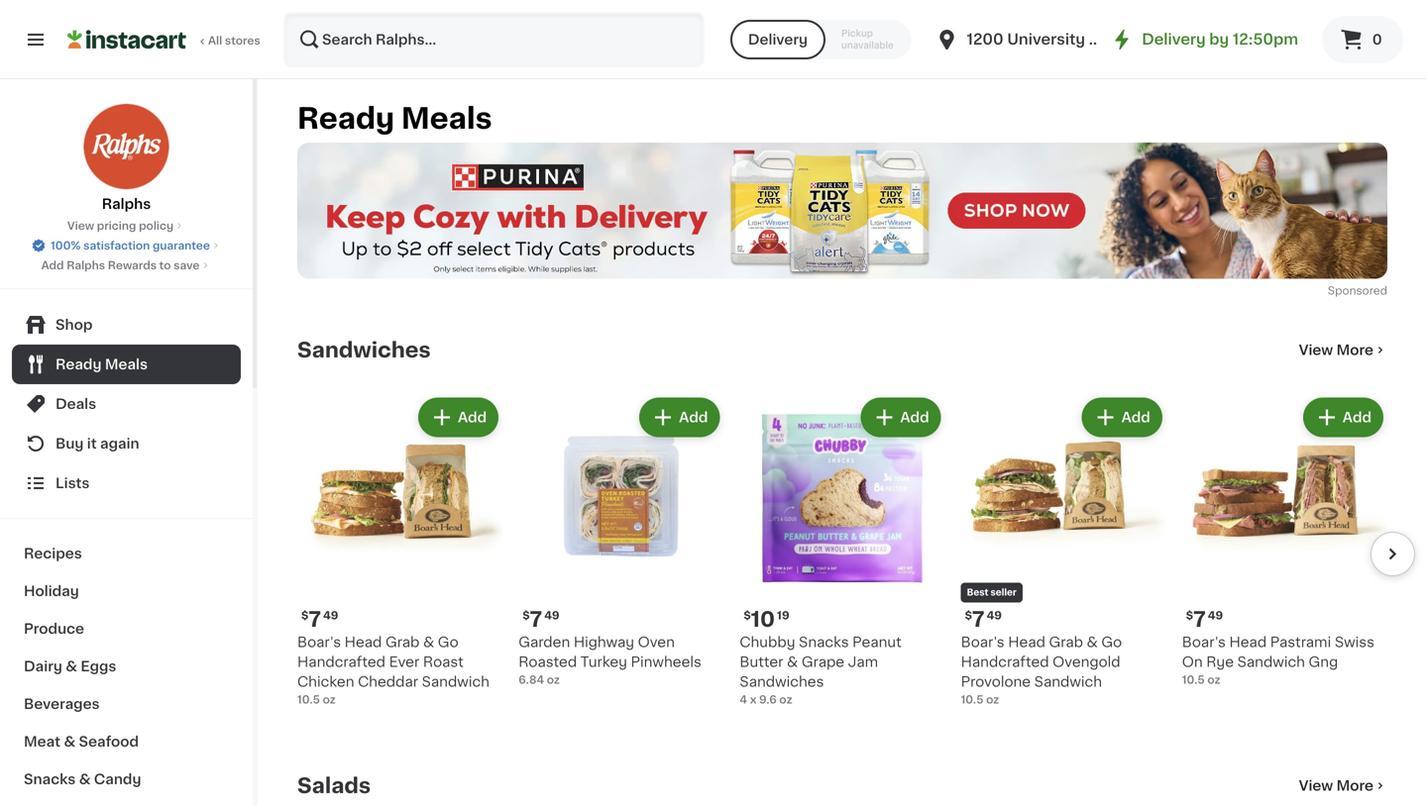 Task type: locate. For each thing, give the bounding box(es) containing it.
& right meat
[[64, 735, 75, 749]]

handcrafted inside boar's head grab & go handcrafted ovengold provolone sandwich 10.5 oz
[[961, 656, 1049, 670]]

1 49 from the left
[[323, 611, 338, 622]]

3 $ from the left
[[523, 611, 530, 622]]

2 49 from the left
[[544, 611, 560, 622]]

1 vertical spatial more
[[1337, 779, 1374, 793]]

add ralphs rewards to save
[[41, 260, 200, 271]]

7 up on
[[1193, 610, 1206, 631]]

view for salads
[[1299, 779, 1333, 793]]

cheddar
[[358, 676, 418, 689]]

$
[[301, 611, 309, 622], [744, 611, 751, 622], [523, 611, 530, 622], [965, 611, 972, 622], [1186, 611, 1193, 622]]

2 go from the left
[[1101, 636, 1122, 650]]

handcrafted for sandwich
[[961, 656, 1049, 670]]

3 product group from the left
[[740, 394, 945, 708]]

1 head from the left
[[345, 636, 382, 650]]

1 $ from the left
[[301, 611, 309, 622]]

1 add button from the left
[[420, 400, 497, 436]]

2 horizontal spatial boar's
[[1182, 636, 1226, 650]]

$ 7 49 for garden highway oven roasted turkey pinwheels
[[523, 610, 560, 631]]

highway
[[574, 636, 634, 650]]

x
[[750, 695, 756, 706]]

sandwich down 'pastrami'
[[1237, 656, 1305, 670]]

49 up garden
[[544, 611, 560, 622]]

0 horizontal spatial 10.5
[[297, 695, 320, 706]]

2 grab from the left
[[1049, 636, 1083, 650]]

pastrami
[[1270, 636, 1331, 650]]

sandwich down 'roast'
[[422, 676, 490, 689]]

2 more from the top
[[1337, 779, 1374, 793]]

add button
[[420, 400, 497, 436], [641, 400, 718, 436], [863, 400, 939, 436], [1084, 400, 1160, 436], [1305, 400, 1382, 436]]

guarantee
[[153, 240, 210, 251]]

& up 'roast'
[[423, 636, 434, 650]]

0 horizontal spatial meals
[[105, 358, 148, 372]]

oz down chicken on the left bottom
[[323, 695, 336, 706]]

$ inside "$ 10 19"
[[744, 611, 751, 622]]

meat & seafood
[[24, 735, 139, 749]]

0 horizontal spatial boar's
[[297, 636, 341, 650]]

recipes
[[24, 547, 82, 561]]

grab for ever
[[385, 636, 420, 650]]

1 vertical spatial ready meals
[[56, 358, 148, 372]]

add for chubby snacks peanut butter & grape jam sandwiches
[[900, 411, 929, 425]]

2 view more from the top
[[1299, 779, 1374, 793]]

buy it again link
[[12, 424, 241, 464]]

ready meals link
[[12, 345, 241, 385]]

6.84
[[519, 675, 544, 686]]

save
[[174, 260, 200, 271]]

1 7 from the left
[[309, 610, 321, 631]]

handcrafted
[[297, 656, 386, 670], [961, 656, 1049, 670]]

$ down best
[[965, 611, 972, 622]]

9.6
[[759, 695, 777, 706]]

0 vertical spatial ready meals
[[297, 105, 492, 133]]

grab inside boar's head grab & go handcrafted ovengold provolone sandwich 10.5 oz
[[1049, 636, 1083, 650]]

go up ovengold
[[1101, 636, 1122, 650]]

3 7 from the left
[[972, 610, 985, 631]]

1 go from the left
[[438, 636, 458, 650]]

boar's inside boar's head grab & go handcrafted ovengold provolone sandwich 10.5 oz
[[961, 636, 1005, 650]]

& left 'candy'
[[79, 773, 91, 787]]

3 boar's from the left
[[1182, 636, 1226, 650]]

1 vertical spatial view more link
[[1299, 777, 1388, 796]]

boar's head pastrami swiss on rye sandwich gng 10.5 oz
[[1182, 636, 1375, 686]]

0 horizontal spatial handcrafted
[[297, 656, 386, 670]]

ready meals
[[297, 105, 492, 133], [56, 358, 148, 372]]

0 vertical spatial view more link
[[1299, 340, 1388, 360]]

pricing
[[97, 221, 136, 231]]

grape
[[802, 656, 845, 670]]

head up rye
[[1229, 636, 1267, 650]]

1 view more from the top
[[1299, 343, 1374, 357]]

boar's up chicken on the left bottom
[[297, 636, 341, 650]]

delivery inside delivery button
[[748, 33, 808, 47]]

oz inside the chubby snacks peanut butter & grape jam sandwiches 4 x 9.6 oz
[[779, 695, 792, 706]]

1 vertical spatial snacks
[[24, 773, 76, 787]]

0 horizontal spatial sandwiches
[[297, 340, 431, 361]]

boar's inside boar's head pastrami swiss on rye sandwich gng 10.5 oz
[[1182, 636, 1226, 650]]

boar's up on
[[1182, 636, 1226, 650]]

head up cheddar
[[345, 636, 382, 650]]

sandwich down ovengold
[[1034, 676, 1102, 690]]

1 horizontal spatial grab
[[1049, 636, 1083, 650]]

2 view more link from the top
[[1299, 777, 1388, 796]]

roast
[[423, 656, 464, 670]]

$ up on
[[1186, 611, 1193, 622]]

handcrafted inside boar's head grab & go handcrafted ever roast chicken cheddar sandwich 10.5 oz
[[297, 656, 386, 670]]

3 add button from the left
[[863, 400, 939, 436]]

& inside boar's head grab & go handcrafted ever roast chicken cheddar sandwich 10.5 oz
[[423, 636, 434, 650]]

2 product group from the left
[[519, 394, 724, 689]]

snacks up grape
[[799, 636, 849, 650]]

head up provolone
[[1008, 636, 1046, 650]]

turkey
[[581, 656, 627, 670]]

1 $ 7 49 from the left
[[301, 610, 338, 631]]

oz inside boar's head grab & go handcrafted ever roast chicken cheddar sandwich 10.5 oz
[[323, 695, 336, 706]]

lists
[[56, 477, 90, 491]]

oz down roasted
[[547, 675, 560, 686]]

& inside the chubby snacks peanut butter & grape jam sandwiches 4 x 9.6 oz
[[787, 656, 798, 670]]

oz right 9.6
[[779, 695, 792, 706]]

0 vertical spatial meals
[[401, 105, 492, 133]]

gng
[[1309, 656, 1338, 670]]

2 horizontal spatial 10.5
[[1182, 675, 1205, 686]]

7 for boar's head pastrami swiss on rye sandwich gng
[[1193, 610, 1206, 631]]

more for salads
[[1337, 779, 1374, 793]]

grab for ovengold
[[1049, 636, 1083, 650]]

dairy & eggs
[[24, 660, 116, 674]]

1 horizontal spatial boar's
[[961, 636, 1005, 650]]

view more for sandwiches
[[1299, 343, 1374, 357]]

1 horizontal spatial 10.5
[[961, 695, 984, 706]]

1 horizontal spatial head
[[1008, 636, 1046, 650]]

$ 7 49 up on
[[1186, 610, 1223, 631]]

$ 7 49 down best
[[965, 610, 1002, 631]]

0 horizontal spatial head
[[345, 636, 382, 650]]

1 horizontal spatial snacks
[[799, 636, 849, 650]]

2 7 from the left
[[530, 610, 542, 631]]

grab inside boar's head grab & go handcrafted ever roast chicken cheddar sandwich 10.5 oz
[[385, 636, 420, 650]]

0 vertical spatial more
[[1337, 343, 1374, 357]]

0 horizontal spatial sandwich
[[422, 676, 490, 689]]

10.5
[[1182, 675, 1205, 686], [297, 695, 320, 706], [961, 695, 984, 706]]

roasted
[[519, 656, 577, 670]]

1 horizontal spatial sandwich
[[1034, 676, 1102, 690]]

1200 university ave button
[[935, 12, 1117, 67]]

go inside boar's head grab & go handcrafted ever roast chicken cheddar sandwich 10.5 oz
[[438, 636, 458, 650]]

product group
[[297, 394, 503, 708], [519, 394, 724, 689], [740, 394, 945, 708], [961, 394, 1166, 708], [1182, 394, 1388, 689]]

49 down the best seller
[[987, 611, 1002, 622]]

4 $ from the left
[[965, 611, 972, 622]]

add button for sandwich
[[420, 400, 497, 436]]

head inside boar's head grab & go handcrafted ever roast chicken cheddar sandwich 10.5 oz
[[345, 636, 382, 650]]

oz down rye
[[1208, 675, 1221, 686]]

view
[[67, 221, 94, 231], [1299, 343, 1333, 357], [1299, 779, 1333, 793]]

snacks down meat
[[24, 773, 76, 787]]

10.5 inside boar's head grab & go handcrafted ever roast chicken cheddar sandwich 10.5 oz
[[297, 695, 320, 706]]

go
[[438, 636, 458, 650], [1101, 636, 1122, 650]]

spo
[[1328, 285, 1349, 296]]

garden
[[519, 636, 570, 650]]

10.5 down on
[[1182, 675, 1205, 686]]

boar's inside boar's head grab & go handcrafted ever roast chicken cheddar sandwich 10.5 oz
[[297, 636, 341, 650]]

head inside boar's head grab & go handcrafted ovengold provolone sandwich 10.5 oz
[[1008, 636, 1046, 650]]

1 grab from the left
[[385, 636, 420, 650]]

1 vertical spatial ready
[[56, 358, 102, 372]]

0 horizontal spatial delivery
[[748, 33, 808, 47]]

add ralphs rewards to save link
[[41, 258, 212, 274]]

view more link for sandwiches
[[1299, 340, 1388, 360]]

meals down search field in the top of the page
[[401, 105, 492, 133]]

go inside boar's head grab & go handcrafted ovengold provolone sandwich 10.5 oz
[[1101, 636, 1122, 650]]

2 handcrafted from the left
[[961, 656, 1049, 670]]

4 7 from the left
[[1193, 610, 1206, 631]]

stores
[[225, 35, 260, 46]]

sandwich inside boar's head pastrami swiss on rye sandwich gng 10.5 oz
[[1237, 656, 1305, 670]]

by
[[1209, 32, 1229, 47]]

ralphs down 100%
[[67, 260, 105, 271]]

0 vertical spatial snacks
[[799, 636, 849, 650]]

2 $ from the left
[[744, 611, 751, 622]]

19
[[777, 611, 790, 622]]

1 vertical spatial view more
[[1299, 779, 1374, 793]]

add for garden highway oven roasted turkey pinwheels
[[679, 411, 708, 425]]

$ for chubby snacks peanut butter & grape jam sandwiches
[[744, 611, 751, 622]]

7 up garden
[[530, 610, 542, 631]]

10.5 down provolone
[[961, 695, 984, 706]]

ralphs
[[102, 197, 151, 211], [67, 260, 105, 271]]

4 49 from the left
[[1208, 611, 1223, 622]]

add
[[41, 260, 64, 271], [458, 411, 487, 425], [679, 411, 708, 425], [900, 411, 929, 425], [1121, 411, 1150, 425], [1343, 411, 1372, 425]]

0 horizontal spatial snacks
[[24, 773, 76, 787]]

butter
[[740, 656, 783, 670]]

boar's for boar's head grab & go handcrafted ever roast chicken cheddar sandwich
[[297, 636, 341, 650]]

head inside boar's head pastrami swiss on rye sandwich gng 10.5 oz
[[1229, 636, 1267, 650]]

swiss
[[1335, 636, 1375, 650]]

1 horizontal spatial delivery
[[1142, 32, 1206, 47]]

& up ovengold
[[1087, 636, 1098, 650]]

0 horizontal spatial grab
[[385, 636, 420, 650]]

handcrafted up chicken on the left bottom
[[297, 656, 386, 670]]

delivery for delivery by 12:50pm
[[1142, 32, 1206, 47]]

$ 7 49 for boar's head grab & go handcrafted ever roast chicken cheddar sandwich
[[301, 610, 338, 631]]

add button for 9.6
[[863, 400, 939, 436]]

0 vertical spatial ready
[[297, 105, 395, 133]]

nsored
[[1349, 285, 1388, 296]]

holiday link
[[12, 573, 241, 611]]

5 product group from the left
[[1182, 394, 1388, 689]]

1 handcrafted from the left
[[297, 656, 386, 670]]

49 up chicken on the left bottom
[[323, 611, 338, 622]]

$ 7 49 up garden
[[523, 610, 560, 631]]

view more
[[1299, 343, 1374, 357], [1299, 779, 1374, 793]]

head for ovengold
[[1008, 636, 1046, 650]]

1 more from the top
[[1337, 343, 1374, 357]]

grab up the ever
[[385, 636, 420, 650]]

4 add button from the left
[[1084, 400, 1160, 436]]

go for ever
[[438, 636, 458, 650]]

$ 7 49 up chicken on the left bottom
[[301, 610, 338, 631]]

sandwich inside boar's head grab & go handcrafted ever roast chicken cheddar sandwich 10.5 oz
[[422, 676, 490, 689]]

5 $ from the left
[[1186, 611, 1193, 622]]

$ up garden
[[523, 611, 530, 622]]

1 vertical spatial view
[[1299, 343, 1333, 357]]

sandwiches inside the chubby snacks peanut butter & grape jam sandwiches 4 x 9.6 oz
[[740, 676, 824, 689]]

1 horizontal spatial ready
[[297, 105, 395, 133]]

$ for boar's head grab & go handcrafted ever roast chicken cheddar sandwich
[[301, 611, 309, 622]]

7
[[309, 610, 321, 631], [530, 610, 542, 631], [972, 610, 985, 631], [1193, 610, 1206, 631]]

1 horizontal spatial ready meals
[[297, 105, 492, 133]]

2 boar's from the left
[[961, 636, 1005, 650]]

boar's
[[297, 636, 341, 650], [961, 636, 1005, 650], [1182, 636, 1226, 650]]

boar's for boar's head pastrami swiss on rye sandwich gng
[[1182, 636, 1226, 650]]

head for sandwich
[[1229, 636, 1267, 650]]

delivery for delivery
[[748, 33, 808, 47]]

49
[[323, 611, 338, 622], [544, 611, 560, 622], [987, 611, 1002, 622], [1208, 611, 1223, 622]]

7 up chicken on the left bottom
[[309, 610, 321, 631]]

view for sandwiches
[[1299, 343, 1333, 357]]

1 vertical spatial meals
[[105, 358, 148, 372]]

delivery
[[1142, 32, 1206, 47], [748, 33, 808, 47]]

snacks inside the chubby snacks peanut butter & grape jam sandwiches 4 x 9.6 oz
[[799, 636, 849, 650]]

3 $ 7 49 from the left
[[965, 610, 1002, 631]]

go up 'roast'
[[438, 636, 458, 650]]

1 view more link from the top
[[1299, 340, 1388, 360]]

$ up chubby
[[744, 611, 751, 622]]

ready
[[297, 105, 395, 133], [56, 358, 102, 372]]

1 horizontal spatial handcrafted
[[961, 656, 1049, 670]]

produce
[[24, 622, 84, 636]]

2 $ 7 49 from the left
[[523, 610, 560, 631]]

policy
[[139, 221, 174, 231]]

4 product group from the left
[[961, 394, 1166, 708]]

3 49 from the left
[[987, 611, 1002, 622]]

instacart logo image
[[67, 28, 186, 52]]

more
[[1337, 343, 1374, 357], [1337, 779, 1374, 793]]

2 horizontal spatial head
[[1229, 636, 1267, 650]]

sandwich
[[1237, 656, 1305, 670], [422, 676, 490, 689], [1034, 676, 1102, 690]]

meals down shop link
[[105, 358, 148, 372]]

0 horizontal spatial ready meals
[[56, 358, 148, 372]]

dairy & eggs link
[[12, 648, 241, 686]]

1 vertical spatial sandwiches
[[740, 676, 824, 689]]

12:50pm
[[1233, 32, 1298, 47]]

oz inside boar's head pastrami swiss on rye sandwich gng 10.5 oz
[[1208, 675, 1221, 686]]

1 horizontal spatial sandwiches
[[740, 676, 824, 689]]

2 head from the left
[[1008, 636, 1046, 650]]

Search field
[[285, 14, 703, 65]]

ralphs up view pricing policy link
[[102, 197, 151, 211]]

delivery inside 'delivery by 12:50pm' link
[[1142, 32, 1206, 47]]

pinwheels
[[631, 656, 702, 670]]

49 up rye
[[1208, 611, 1223, 622]]

0 vertical spatial view more
[[1299, 343, 1374, 357]]

1 horizontal spatial meals
[[401, 105, 492, 133]]

add for boar's head grab & go handcrafted ovengold provolone sandwich
[[1121, 411, 1150, 425]]

grab
[[385, 636, 420, 650], [1049, 636, 1083, 650]]

4 $ 7 49 from the left
[[1186, 610, 1223, 631]]

1 horizontal spatial go
[[1101, 636, 1122, 650]]

2 vertical spatial view
[[1299, 779, 1333, 793]]

again
[[100, 437, 139, 451]]

more for sandwiches
[[1337, 343, 1374, 357]]

$ 7 49
[[301, 610, 338, 631], [523, 610, 560, 631], [965, 610, 1002, 631], [1186, 610, 1223, 631]]

oz inside boar's head grab & go handcrafted ovengold provolone sandwich 10.5 oz
[[986, 695, 999, 706]]

1 boar's from the left
[[297, 636, 341, 650]]

0 horizontal spatial go
[[438, 636, 458, 650]]

3 head from the left
[[1229, 636, 1267, 650]]

None search field
[[283, 12, 705, 67]]

& left grape
[[787, 656, 798, 670]]

ready meals button
[[12, 345, 241, 385]]

0
[[1372, 33, 1382, 47]]

product group containing 10
[[740, 394, 945, 708]]

boar's up provolone
[[961, 636, 1005, 650]]

7 down best
[[972, 610, 985, 631]]

ovengold
[[1053, 656, 1121, 670]]

garden highway oven roasted turkey pinwheels 6.84 oz
[[519, 636, 702, 686]]

ready meals inside dropdown button
[[56, 358, 148, 372]]

oz inside garden highway oven roasted turkey pinwheels 6.84 oz
[[547, 675, 560, 686]]

sandwich inside boar's head grab & go handcrafted ovengold provolone sandwich 10.5 oz
[[1034, 676, 1102, 690]]

10.5 down chicken on the left bottom
[[297, 695, 320, 706]]

buy
[[56, 437, 84, 451]]

sandwiches
[[297, 340, 431, 361], [740, 676, 824, 689]]

meals inside dropdown button
[[105, 358, 148, 372]]

handcrafted up provolone
[[961, 656, 1049, 670]]

candy
[[94, 773, 141, 787]]

49 for boar's head grab & go handcrafted ovengold provolone sandwich
[[987, 611, 1002, 622]]

oz down provolone
[[986, 695, 999, 706]]

$ up chicken on the left bottom
[[301, 611, 309, 622]]

2 horizontal spatial sandwich
[[1237, 656, 1305, 670]]

grab up ovengold
[[1049, 636, 1083, 650]]

0 horizontal spatial ready
[[56, 358, 102, 372]]



Task type: vqa. For each thing, say whether or not it's contained in the screenshot.
Dairy & Eggs
yes



Task type: describe. For each thing, give the bounding box(es) containing it.
ready inside dropdown button
[[56, 358, 102, 372]]

49 for boar's head pastrami swiss on rye sandwich gng
[[1208, 611, 1223, 622]]

deals link
[[12, 385, 241, 424]]

all
[[208, 35, 222, 46]]

7 for boar's head grab & go handcrafted ovengold provolone sandwich
[[972, 610, 985, 631]]

deals
[[56, 397, 96, 411]]

delivery by 12:50pm link
[[1110, 28, 1298, 52]]

ralphs logo image
[[83, 103, 170, 190]]

$ 7 49 for boar's head pastrami swiss on rye sandwich gng
[[1186, 610, 1223, 631]]

provolone
[[961, 676, 1031, 690]]

eggs
[[81, 660, 116, 674]]

peanut
[[852, 636, 902, 650]]

$ 10 19
[[744, 610, 790, 631]]

delivery by 12:50pm
[[1142, 32, 1298, 47]]

snacks & candy
[[24, 773, 141, 787]]

lists link
[[12, 464, 241, 503]]

produce link
[[12, 611, 241, 648]]

all stores
[[208, 35, 260, 46]]

seafood
[[79, 735, 139, 749]]

sandwiches link
[[297, 338, 431, 362]]

5 add button from the left
[[1305, 400, 1382, 436]]

service type group
[[730, 20, 911, 59]]

1200
[[967, 32, 1004, 47]]

& left eggs
[[66, 660, 77, 674]]

chicken
[[297, 676, 354, 689]]

handcrafted for chicken
[[297, 656, 386, 670]]

university
[[1007, 32, 1085, 47]]

beverages link
[[12, 686, 241, 723]]

view more link for salads
[[1299, 777, 1388, 796]]

& inside boar's head grab & go handcrafted ovengold provolone sandwich 10.5 oz
[[1087, 636, 1098, 650]]

best
[[967, 589, 989, 598]]

go for ovengold
[[1101, 636, 1122, 650]]

add button for oz
[[1084, 400, 1160, 436]]

salads link
[[297, 775, 371, 798]]

meat
[[24, 735, 61, 749]]

delivery button
[[730, 20, 826, 59]]

rye
[[1206, 656, 1234, 670]]

49 for garden highway oven roasted turkey pinwheels
[[544, 611, 560, 622]]

0 vertical spatial sandwiches
[[297, 340, 431, 361]]

beverages
[[24, 698, 100, 712]]

add for boar's head pastrami swiss on rye sandwich gng
[[1343, 411, 1372, 425]]

1 product group from the left
[[297, 394, 503, 708]]

boar's head grab & go handcrafted ovengold provolone sandwich 10.5 oz
[[961, 636, 1122, 706]]

recipes link
[[12, 535, 241, 573]]

satisfaction
[[83, 240, 150, 251]]

view pricing policy link
[[67, 218, 185, 234]]

chubby
[[740, 636, 795, 650]]

49 for boar's head grab & go handcrafted ever roast chicken cheddar sandwich
[[323, 611, 338, 622]]

$ 7 49 for boar's head grab & go handcrafted ovengold provolone sandwich
[[965, 610, 1002, 631]]

to
[[159, 260, 171, 271]]

$ for boar's head pastrami swiss on rye sandwich gng
[[1186, 611, 1193, 622]]

dairy
[[24, 660, 62, 674]]

ave
[[1089, 32, 1117, 47]]

chubby snacks peanut butter & grape jam sandwiches 4 x 9.6 oz
[[740, 636, 902, 706]]

view pricing policy
[[67, 221, 174, 231]]

shop
[[56, 318, 93, 332]]

$ for garden highway oven roasted turkey pinwheels
[[523, 611, 530, 622]]

meat & seafood link
[[12, 723, 241, 761]]

1200 university ave
[[967, 32, 1117, 47]]

2 add button from the left
[[641, 400, 718, 436]]

oven
[[638, 636, 675, 650]]

100% satisfaction guarantee button
[[31, 234, 222, 254]]

jam
[[848, 656, 878, 670]]

100% satisfaction guarantee
[[51, 240, 210, 251]]

10.5 inside boar's head grab & go handcrafted ovengold provolone sandwich 10.5 oz
[[961, 695, 984, 706]]

view more for salads
[[1299, 779, 1374, 793]]

$ for boar's head grab & go handcrafted ovengold provolone sandwich
[[965, 611, 972, 622]]

all stores link
[[67, 12, 262, 67]]

buy it again
[[56, 437, 139, 451]]

10.5 inside boar's head pastrami swiss on rye sandwich gng 10.5 oz
[[1182, 675, 1205, 686]]

7 for boar's head grab & go handcrafted ever roast chicken cheddar sandwich
[[309, 610, 321, 631]]

ever
[[389, 656, 420, 670]]

boar's head grab & go handcrafted ever roast chicken cheddar sandwich 10.5 oz
[[297, 636, 490, 706]]

7 for garden highway oven roasted turkey pinwheels
[[530, 610, 542, 631]]

• sponsored: keep cozy with delivery image
[[297, 143, 1388, 279]]

seller
[[991, 589, 1017, 598]]

10
[[751, 610, 775, 631]]

0 button
[[1322, 16, 1403, 63]]

4
[[740, 695, 747, 706]]

best seller
[[967, 589, 1017, 598]]

ralphs link
[[83, 103, 170, 214]]

holiday
[[24, 585, 79, 599]]

snacks & candy link
[[12, 761, 241, 799]]

1 vertical spatial ralphs
[[67, 260, 105, 271]]

0 vertical spatial ralphs
[[102, 197, 151, 211]]

100%
[[51, 240, 81, 251]]

0 vertical spatial view
[[67, 221, 94, 231]]

shop link
[[12, 305, 241, 345]]

rewards
[[108, 260, 157, 271]]

add for boar's head grab & go handcrafted ever roast chicken cheddar sandwich
[[458, 411, 487, 425]]

head for ever
[[345, 636, 382, 650]]

item carousel region
[[270, 386, 1415, 743]]

salads
[[297, 776, 371, 797]]

boar's for boar's head grab & go handcrafted ovengold provolone sandwich
[[961, 636, 1005, 650]]

on
[[1182, 656, 1203, 670]]



